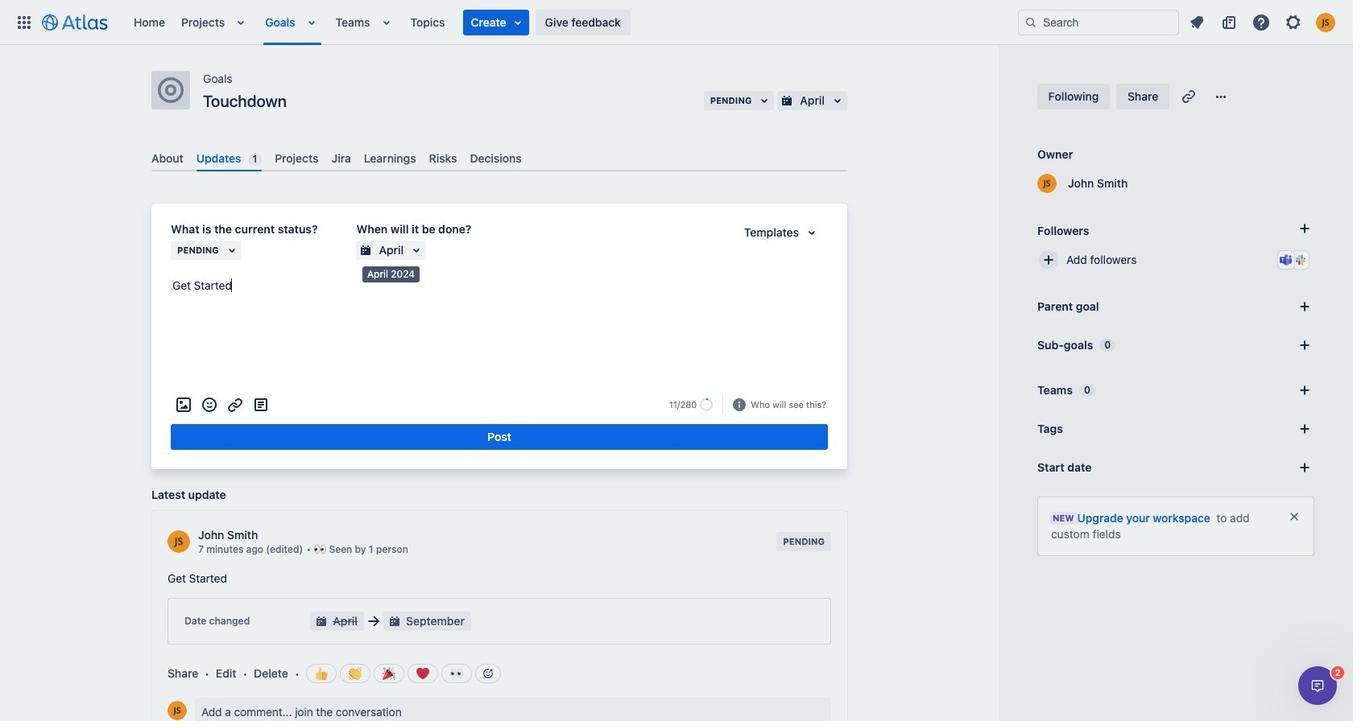 Task type: locate. For each thing, give the bounding box(es) containing it.
:tada: image
[[382, 668, 395, 681], [382, 668, 395, 681]]

:clap: image
[[348, 668, 361, 681], [348, 668, 361, 681]]

list
[[126, 0, 1018, 45], [1182, 9, 1343, 35]]

insert emoji image
[[200, 396, 219, 415]]

msteams logo showing  channels are connected to this goal image
[[1280, 254, 1293, 267]]

:thumbsup: image
[[315, 668, 327, 681]]

tooltip
[[362, 267, 420, 282]]

list item inside list
[[463, 9, 529, 35]]

Search field
[[1018, 9, 1179, 35]]

add a follower image
[[1295, 219, 1314, 238]]

0 horizontal spatial list
[[126, 0, 1018, 45]]

top element
[[10, 0, 1018, 45]]

dialog
[[1298, 667, 1337, 706]]

:eyes: image
[[450, 668, 463, 681]]

list item
[[231, 0, 254, 45], [302, 0, 324, 45], [377, 0, 399, 45], [463, 9, 529, 35]]

search image
[[1024, 16, 1037, 29]]

None search field
[[1018, 9, 1179, 35]]

banner
[[0, 0, 1353, 45]]

tab list
[[145, 145, 854, 172]]

add follower image
[[1039, 250, 1058, 270]]

add files, videos, or images image
[[174, 396, 193, 415]]

goal icon image
[[158, 77, 184, 103]]

help image
[[1252, 12, 1271, 32]]

:heart: image
[[416, 668, 429, 681]]

changed to image
[[364, 612, 383, 632]]

insert link image
[[226, 396, 245, 415]]



Task type: vqa. For each thing, say whether or not it's contained in the screenshot.
Projects link
no



Task type: describe. For each thing, give the bounding box(es) containing it.
Main content area, start typing to enter text. text field
[[171, 276, 828, 301]]

:heart: image
[[416, 668, 429, 681]]

slack logo showing nan channels are connected to this goal image
[[1294, 254, 1307, 267]]

1 horizontal spatial list
[[1182, 9, 1343, 35]]

:eyes: image
[[450, 668, 463, 681]]

close banner image
[[1288, 511, 1301, 524]]

:thumbsup: image
[[315, 668, 327, 681]]



